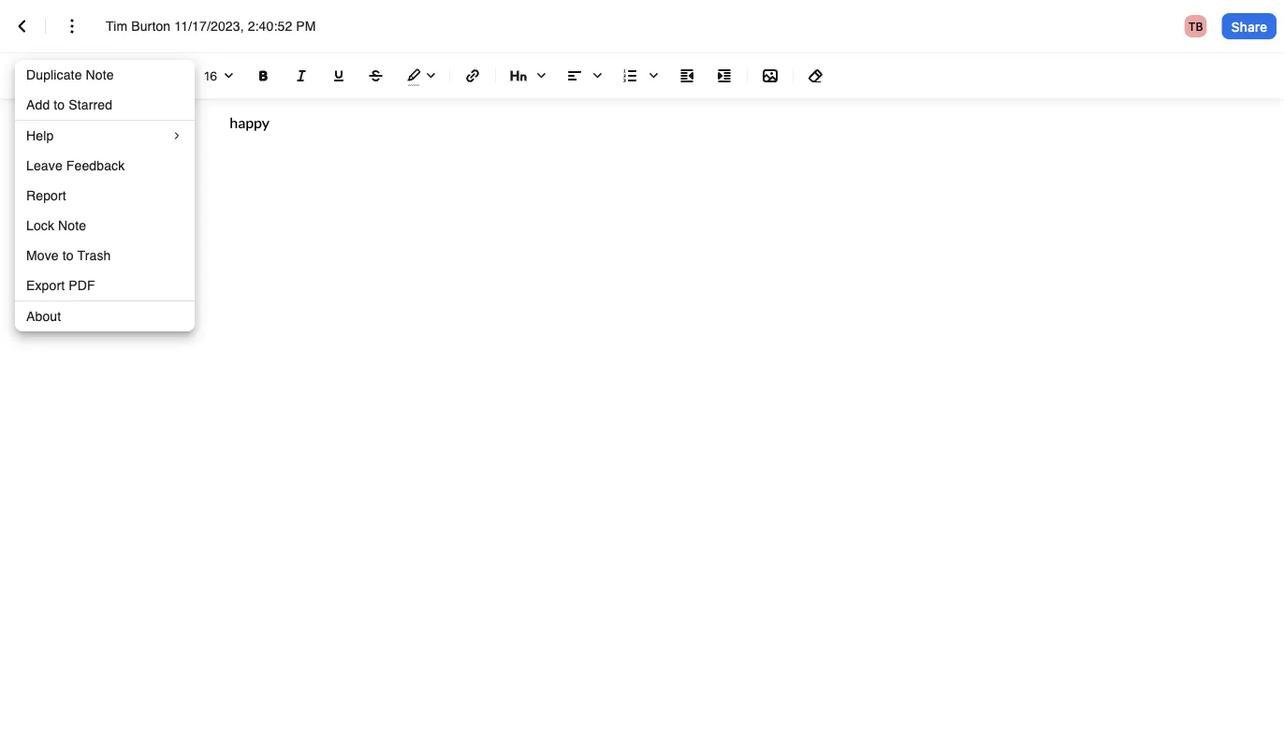 Task type: describe. For each thing, give the bounding box(es) containing it.
help menu item
[[15, 121, 195, 151]]

export pdf menu item
[[15, 271, 195, 301]]

insert image image
[[759, 65, 782, 87]]

help
[[26, 128, 54, 143]]

all notes image
[[11, 15, 34, 37]]

add to starred menu item
[[15, 90, 195, 120]]

text align image
[[560, 61, 609, 91]]

starred
[[69, 97, 112, 112]]

share
[[1232, 18, 1268, 34]]

add
[[26, 97, 50, 112]]

menu containing duplicate note
[[15, 60, 195, 332]]

tb
[[1189, 20, 1204, 33]]

about menu item
[[15, 302, 195, 332]]

clear style image
[[805, 65, 828, 87]]

font image
[[58, 61, 189, 91]]

leave feedback
[[26, 158, 125, 173]]

decrease indent image
[[676, 65, 699, 87]]

underline image
[[328, 65, 350, 87]]

to for trash
[[63, 248, 74, 263]]

duplicate
[[26, 67, 82, 82]]

to for starred
[[54, 97, 65, 112]]

leave
[[26, 158, 63, 173]]

share button
[[1223, 13, 1277, 39]]

list image
[[616, 61, 665, 91]]

report
[[26, 188, 66, 203]]



Task type: locate. For each thing, give the bounding box(es) containing it.
note up move to trash
[[58, 218, 86, 233]]

to right move
[[63, 248, 74, 263]]

lock note
[[26, 218, 86, 233]]

move to trash
[[26, 248, 111, 263]]

None text field
[[106, 17, 341, 36]]

feedback
[[66, 158, 125, 173]]

pdf
[[69, 278, 95, 293]]

move to trash menu item
[[15, 241, 195, 271]]

note up add to starred menu item
[[86, 67, 114, 82]]

export pdf
[[26, 278, 95, 293]]

tb button
[[1178, 11, 1215, 41]]

increase indent image
[[714, 65, 736, 87]]

add to starred
[[26, 97, 112, 112]]

strikethrough image
[[365, 65, 388, 87]]

duplicate note
[[26, 67, 114, 82]]

trash
[[77, 248, 111, 263]]

more image
[[61, 15, 83, 37]]

note for lock note
[[58, 218, 86, 233]]

text highlight image
[[399, 61, 442, 91]]

note for duplicate note
[[86, 67, 114, 82]]

lock note menu item
[[15, 211, 195, 241]]

bold image
[[253, 65, 275, 87]]

to
[[54, 97, 65, 112], [63, 248, 74, 263]]

menu
[[15, 60, 195, 332]]

1 vertical spatial to
[[63, 248, 74, 263]]

happy
[[230, 113, 270, 131]]

note
[[86, 67, 114, 82], [58, 218, 86, 233]]

0 vertical spatial note
[[86, 67, 114, 82]]

0 vertical spatial to
[[54, 97, 65, 112]]

to right add
[[54, 97, 65, 112]]

lock
[[26, 218, 54, 233]]

export
[[26, 278, 65, 293]]

leave feedback link
[[15, 151, 195, 181]]

1 vertical spatial note
[[58, 218, 86, 233]]

color image
[[7, 61, 51, 91]]

link image
[[462, 65, 484, 87]]

open image
[[217, 65, 240, 87]]

italic image
[[290, 65, 313, 87]]

duplicate note menu item
[[15, 60, 195, 90]]

heading image
[[504, 61, 553, 91]]

about
[[26, 309, 61, 324]]

move
[[26, 248, 59, 263]]

report menu item
[[15, 181, 195, 211]]



Task type: vqa. For each thing, say whether or not it's contained in the screenshot.
100 ATTENDEES PER MEETING to the left
no



